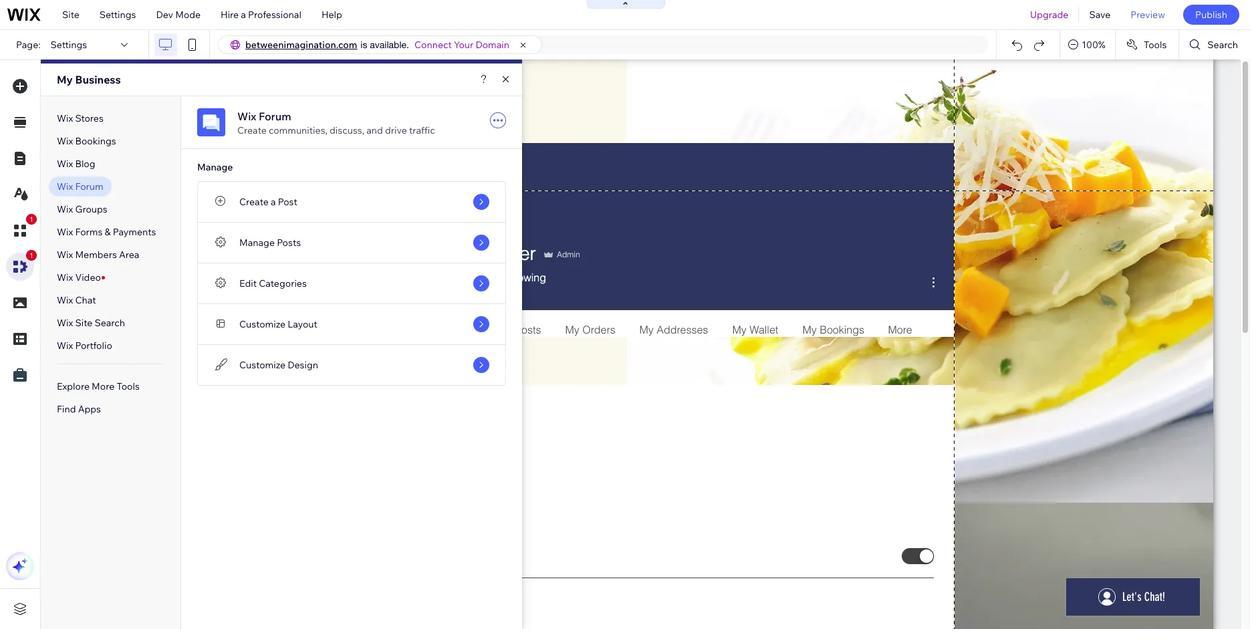 Task type: describe. For each thing, give the bounding box(es) containing it.
100% button
[[1061, 30, 1115, 60]]

communities,
[[269, 124, 328, 136]]

connect
[[415, 39, 452, 51]]

1 vertical spatial create
[[239, 196, 269, 208]]

bookings
[[75, 135, 116, 147]]

1 vertical spatial site
[[75, 317, 92, 329]]

traffic
[[409, 124, 435, 136]]

hire
[[221, 9, 239, 21]]

apps
[[78, 403, 101, 415]]

groups
[[75, 203, 107, 215]]

professional
[[248, 9, 301, 21]]

wix forum image
[[197, 108, 225, 136]]

wix site search
[[57, 317, 125, 329]]

wix for wix portfolio
[[57, 340, 73, 352]]

more
[[92, 380, 115, 393]]

find apps
[[57, 403, 101, 415]]

domain
[[476, 39, 510, 51]]

100%
[[1082, 39, 1106, 51]]

preview
[[1131, 9, 1165, 21]]

blog
[[75, 158, 95, 170]]

search button
[[1180, 30, 1250, 60]]

customize layout
[[239, 318, 318, 330]]

2 1 button from the top
[[6, 250, 37, 281]]

customize for customize layout
[[239, 318, 286, 330]]

wix for wix chat
[[57, 294, 73, 306]]

design
[[288, 359, 318, 371]]

explore more tools
[[57, 380, 140, 393]]

create inside 'wix forum create communities, discuss, and drive traffic'
[[237, 124, 267, 136]]

manage for manage
[[197, 161, 233, 173]]

mode
[[175, 9, 201, 21]]

1 vertical spatial search
[[95, 317, 125, 329]]

wix groups
[[57, 203, 107, 215]]

explore
[[57, 380, 90, 393]]

edit categories
[[239, 278, 307, 290]]

wix portfolio
[[57, 340, 112, 352]]

and
[[367, 124, 383, 136]]

dev mode
[[156, 9, 201, 21]]

betweenimagination.com
[[245, 39, 357, 51]]

portfolio
[[75, 340, 112, 352]]

stores
[[75, 112, 104, 124]]

layout
[[288, 318, 318, 330]]

area
[[119, 249, 139, 261]]

wix forum
[[57, 181, 103, 193]]

help
[[322, 9, 342, 21]]

a for post
[[271, 196, 276, 208]]

my business
[[57, 73, 121, 86]]

wix chat
[[57, 294, 96, 306]]

dev
[[156, 9, 173, 21]]

forum for wix forum
[[75, 181, 103, 193]]

save
[[1090, 9, 1111, 21]]

0 vertical spatial site
[[62, 9, 79, 21]]

publish button
[[1184, 5, 1240, 25]]

2 1 from the top
[[29, 251, 33, 259]]

wix for wix stores
[[57, 112, 73, 124]]



Task type: locate. For each thing, give the bounding box(es) containing it.
forum inside 'wix forum create communities, discuss, and drive traffic'
[[259, 110, 291, 123]]

wix up wix blog
[[57, 135, 73, 147]]

manage posts
[[239, 237, 301, 249]]

1 horizontal spatial manage
[[239, 237, 275, 249]]

1 vertical spatial 1
[[29, 251, 33, 259]]

customize for customize design
[[239, 359, 286, 371]]

0 horizontal spatial settings
[[51, 39, 87, 51]]

1 horizontal spatial forum
[[259, 110, 291, 123]]

1 horizontal spatial tools
[[1144, 39, 1167, 51]]

0 vertical spatial manage
[[197, 161, 233, 173]]

tools button
[[1116, 30, 1179, 60]]

wix left groups
[[57, 203, 73, 215]]

wix forum create communities, discuss, and drive traffic
[[237, 110, 435, 136]]

forum up groups
[[75, 181, 103, 193]]

0 horizontal spatial a
[[241, 9, 246, 21]]

1 left the members
[[29, 251, 33, 259]]

create right the wix forum image
[[237, 124, 267, 136]]

upgrade
[[1030, 9, 1069, 21]]

a for professional
[[241, 9, 246, 21]]

publish
[[1196, 9, 1228, 21]]

0 vertical spatial customize
[[239, 318, 286, 330]]

1 horizontal spatial a
[[271, 196, 276, 208]]

tools
[[1144, 39, 1167, 51], [117, 380, 140, 393]]

edit
[[239, 278, 257, 290]]

wix for wix forum
[[57, 181, 73, 193]]

settings up the my
[[51, 39, 87, 51]]

wix up wix video
[[57, 249, 73, 261]]

wix blog
[[57, 158, 95, 170]]

1 vertical spatial forum
[[75, 181, 103, 193]]

a left post in the left top of the page
[[271, 196, 276, 208]]

payments
[[113, 226, 156, 238]]

video
[[75, 271, 101, 284]]

create a post
[[239, 196, 297, 208]]

wix video
[[57, 271, 101, 284]]

tools inside button
[[1144, 39, 1167, 51]]

wix bookings
[[57, 135, 116, 147]]

0 horizontal spatial search
[[95, 317, 125, 329]]

available.
[[370, 39, 409, 50]]

1 vertical spatial a
[[271, 196, 276, 208]]

discuss,
[[330, 124, 364, 136]]

1 button left wix video
[[6, 250, 37, 281]]

0 vertical spatial tools
[[1144, 39, 1167, 51]]

find
[[57, 403, 76, 415]]

wix members area
[[57, 249, 139, 261]]

0 vertical spatial 1
[[29, 215, 33, 223]]

1 vertical spatial manage
[[239, 237, 275, 249]]

members
[[75, 249, 117, 261]]

tools right more
[[117, 380, 140, 393]]

1 left wix groups
[[29, 215, 33, 223]]

customize left layout
[[239, 318, 286, 330]]

manage left posts
[[239, 237, 275, 249]]

wix left the chat
[[57, 294, 73, 306]]

posts
[[277, 237, 301, 249]]

manage for manage posts
[[239, 237, 275, 249]]

site up the my
[[62, 9, 79, 21]]

customize left design
[[239, 359, 286, 371]]

forum up communities,
[[259, 110, 291, 123]]

&
[[105, 226, 111, 238]]

categories
[[259, 278, 307, 290]]

is available. connect your domain
[[361, 39, 510, 51]]

settings left "dev"
[[100, 9, 136, 21]]

wix left forms
[[57, 226, 73, 238]]

manage down the wix forum image
[[197, 161, 233, 173]]

wix for wix forms & payments
[[57, 226, 73, 238]]

1 1 from the top
[[29, 215, 33, 223]]

search inside button
[[1208, 39, 1238, 51]]

wix for wix groups
[[57, 203, 73, 215]]

post
[[278, 196, 297, 208]]

0 vertical spatial settings
[[100, 9, 136, 21]]

my
[[57, 73, 73, 86]]

create left post in the left top of the page
[[239, 196, 269, 208]]

1 horizontal spatial settings
[[100, 9, 136, 21]]

wix for wix forum create communities, discuss, and drive traffic
[[237, 110, 256, 123]]

wix for wix site search
[[57, 317, 73, 329]]

forum for wix forum create communities, discuss, and drive traffic
[[259, 110, 291, 123]]

site up wix portfolio
[[75, 317, 92, 329]]

wix
[[237, 110, 256, 123], [57, 112, 73, 124], [57, 135, 73, 147], [57, 158, 73, 170], [57, 181, 73, 193], [57, 203, 73, 215], [57, 226, 73, 238], [57, 249, 73, 261], [57, 271, 73, 284], [57, 294, 73, 306], [57, 317, 73, 329], [57, 340, 73, 352]]

1
[[29, 215, 33, 223], [29, 251, 33, 259]]

search
[[1208, 39, 1238, 51], [95, 317, 125, 329]]

site
[[62, 9, 79, 21], [75, 317, 92, 329]]

forum
[[259, 110, 291, 123], [75, 181, 103, 193]]

tools down preview
[[1144, 39, 1167, 51]]

settings
[[100, 9, 136, 21], [51, 39, 87, 51]]

manage
[[197, 161, 233, 173], [239, 237, 275, 249]]

0 vertical spatial 1 button
[[6, 214, 37, 245]]

wix for wix blog
[[57, 158, 73, 170]]

is
[[361, 39, 367, 50]]

search down the publish button
[[1208, 39, 1238, 51]]

business
[[75, 73, 121, 86]]

1 vertical spatial customize
[[239, 359, 286, 371]]

wix left blog
[[57, 158, 73, 170]]

drive
[[385, 124, 407, 136]]

save button
[[1080, 0, 1121, 29]]

0 vertical spatial search
[[1208, 39, 1238, 51]]

wix for wix members area
[[57, 249, 73, 261]]

1 vertical spatial 1 button
[[6, 250, 37, 281]]

a
[[241, 9, 246, 21], [271, 196, 276, 208]]

2 customize from the top
[[239, 359, 286, 371]]

hire a professional
[[221, 9, 301, 21]]

wix for wix video
[[57, 271, 73, 284]]

1 1 button from the top
[[6, 214, 37, 245]]

1 vertical spatial tools
[[117, 380, 140, 393]]

wix forms & payments
[[57, 226, 156, 238]]

0 vertical spatial a
[[241, 9, 246, 21]]

0 horizontal spatial tools
[[117, 380, 140, 393]]

wix left stores
[[57, 112, 73, 124]]

1 vertical spatial settings
[[51, 39, 87, 51]]

customize design
[[239, 359, 318, 371]]

0 vertical spatial create
[[237, 124, 267, 136]]

search up 'portfolio' on the left of page
[[95, 317, 125, 329]]

wix right the wix forum image
[[237, 110, 256, 123]]

0 horizontal spatial manage
[[197, 161, 233, 173]]

chat
[[75, 294, 96, 306]]

1 horizontal spatial search
[[1208, 39, 1238, 51]]

your
[[454, 39, 474, 51]]

wix down wix chat
[[57, 317, 73, 329]]

wix left 'portfolio' on the left of page
[[57, 340, 73, 352]]

0 horizontal spatial forum
[[75, 181, 103, 193]]

create
[[237, 124, 267, 136], [239, 196, 269, 208]]

wix down wix blog
[[57, 181, 73, 193]]

1 customize from the top
[[239, 318, 286, 330]]

wix for wix bookings
[[57, 135, 73, 147]]

wix stores
[[57, 112, 104, 124]]

customize
[[239, 318, 286, 330], [239, 359, 286, 371]]

preview button
[[1121, 0, 1176, 29]]

a right hire
[[241, 9, 246, 21]]

wix inside 'wix forum create communities, discuss, and drive traffic'
[[237, 110, 256, 123]]

wix left video
[[57, 271, 73, 284]]

forms
[[75, 226, 103, 238]]

1 button
[[6, 214, 37, 245], [6, 250, 37, 281]]

0 vertical spatial forum
[[259, 110, 291, 123]]

1 button left wix groups
[[6, 214, 37, 245]]



Task type: vqa. For each thing, say whether or not it's contained in the screenshot.
Wix Forum
yes



